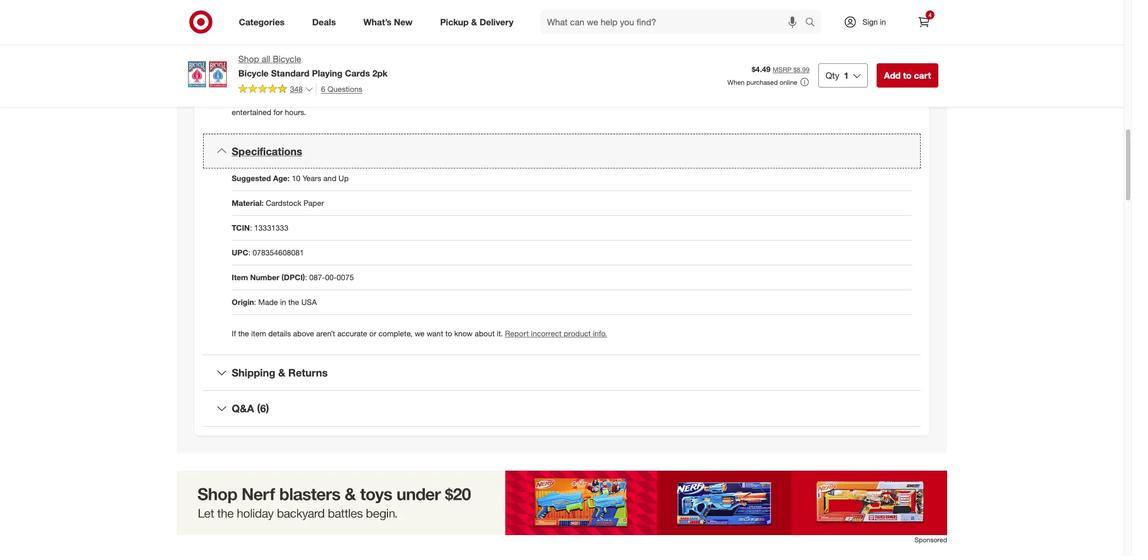 Task type: describe. For each thing, give the bounding box(es) containing it.
game down now's on the left of the page
[[278, 96, 298, 105]]

the left item
[[238, 329, 249, 338]]

add
[[885, 70, 901, 81]]

questions
[[328, 84, 363, 94]]

add to cart
[[885, 70, 932, 81]]

q&a (6) button
[[203, 391, 921, 426]]

0075
[[337, 273, 354, 282]]

upc : 078354608081
[[232, 248, 304, 257]]

perfect
[[422, 85, 447, 94]]

1 horizontal spatial your
[[508, 96, 523, 105]]

2 horizontal spatial your
[[534, 74, 549, 83]]

standard inside shop all bicycle bicycle standard playing cards 2pk
[[271, 68, 310, 79]]

will
[[476, 96, 487, 105]]

shipping & returns
[[232, 366, 328, 379]]

description deal up a round of your favorite card game with bicycle poker size standard index playing cards. bicycle playing cards are a staple game in any home. if you don't have a pack in your game closet, now's the time to stock up. cards are the perfect game to pack for a trip or to pull out on family game night. with so many different games, bicycle cards will keep your family entertained for hours.
[[232, 47, 560, 116]]

categories
[[239, 16, 285, 27]]

in right made
[[280, 298, 286, 307]]

when purchased online
[[728, 78, 798, 86]]

complete,
[[379, 329, 413, 338]]

new
[[394, 16, 413, 27]]

2 family from the left
[[525, 96, 546, 105]]

favorite
[[315, 63, 340, 72]]

qty
[[826, 70, 840, 81]]

to right 6
[[331, 85, 338, 94]]

size
[[447, 63, 462, 72]]

: for 13331333
[[250, 223, 252, 233]]

age:
[[273, 174, 290, 183]]

in left any
[[395, 74, 401, 83]]

it.
[[497, 329, 503, 338]]

1 vertical spatial or
[[370, 329, 377, 338]]

1
[[844, 70, 849, 81]]

cart
[[915, 70, 932, 81]]

we
[[415, 329, 425, 338]]

search
[[801, 17, 827, 28]]

categories link
[[230, 10, 299, 34]]

image of bicycle standard playing cards 2pk image
[[186, 53, 230, 97]]

search button
[[801, 10, 827, 36]]

time
[[314, 85, 329, 94]]

shop
[[238, 53, 259, 64]]

shipping & returns button
[[203, 355, 921, 391]]

if the item details above aren't accurate or complete, we want to know about it. report incorrect product info.
[[232, 329, 608, 338]]

have
[[482, 74, 498, 83]]

origin
[[232, 298, 254, 307]]

purchased
[[747, 78, 778, 86]]

$8.99
[[794, 66, 810, 74]]

on
[[245, 96, 254, 105]]

advertisement region
[[177, 471, 948, 535]]

: for made in the usa
[[254, 298, 256, 307]]

0 horizontal spatial pack
[[480, 85, 497, 94]]

bicycle down shop
[[238, 68, 269, 79]]

so
[[339, 96, 347, 105]]

standard inside description deal up a round of your favorite card game with bicycle poker size standard index playing cards. bicycle playing cards are a staple game in any home. if you don't have a pack in your game closet, now's the time to stock up. cards are the perfect game to pack for a trip or to pull out on family game night. with so many different games, bicycle cards will keep your family entertained for hours.
[[464, 63, 495, 72]]

what's new link
[[354, 10, 427, 34]]

to left pull
[[539, 85, 546, 94]]

10
[[292, 174, 301, 183]]

bicycle up closet,
[[256, 74, 281, 83]]

bicycle right all
[[273, 53, 301, 64]]

stock
[[340, 85, 359, 94]]

00-
[[325, 273, 337, 282]]

(6)
[[257, 402, 269, 415]]

all
[[262, 53, 270, 64]]

with
[[382, 63, 396, 72]]

1 vertical spatial if
[[232, 329, 236, 338]]

product
[[564, 329, 591, 338]]

(dpci)
[[282, 273, 305, 282]]

entertained
[[232, 107, 272, 116]]

up.
[[361, 85, 371, 94]]

item
[[232, 273, 248, 282]]

sponsored
[[915, 536, 948, 544]]

pickup & delivery
[[440, 16, 514, 27]]

pickup
[[440, 16, 469, 27]]

a right the up at the left of page
[[261, 63, 265, 72]]

deals
[[312, 16, 336, 27]]

and
[[324, 174, 337, 183]]

different
[[370, 96, 398, 105]]

index
[[497, 63, 516, 72]]

348 link
[[238, 83, 314, 97]]

to inside "button"
[[904, 70, 912, 81]]

game down with
[[374, 74, 393, 83]]

shop all bicycle bicycle standard playing cards 2pk
[[238, 53, 388, 79]]

bicycle down perfect in the left top of the page
[[428, 96, 453, 105]]

online
[[780, 78, 798, 86]]

keep
[[489, 96, 506, 105]]

a up questions
[[345, 74, 349, 83]]

report
[[505, 329, 529, 338]]

1 vertical spatial cards
[[455, 96, 474, 105]]

1 family from the left
[[256, 96, 276, 105]]

the up night.
[[301, 85, 312, 94]]

tcin : 13331333
[[232, 223, 289, 233]]

you
[[448, 74, 460, 83]]

0 horizontal spatial your
[[298, 63, 313, 72]]

trip
[[516, 85, 528, 94]]

closet,
[[253, 85, 276, 94]]

many
[[349, 96, 368, 105]]

a left trip
[[510, 85, 514, 94]]

made
[[259, 298, 278, 307]]

bicycle up any
[[398, 63, 423, 72]]

specifications
[[232, 145, 302, 157]]

6 questions link
[[316, 83, 363, 96]]

pull
[[548, 85, 560, 94]]

what's new
[[364, 16, 413, 27]]

a down index
[[500, 74, 505, 83]]

0 vertical spatial pack
[[507, 74, 524, 83]]

1 vertical spatial for
[[274, 107, 283, 116]]



Task type: locate. For each thing, give the bounding box(es) containing it.
4 link
[[913, 10, 937, 34]]

1 horizontal spatial cards
[[455, 96, 474, 105]]

your right 'of'
[[298, 63, 313, 72]]

&
[[471, 16, 478, 27], [278, 366, 286, 379]]

cards
[[345, 68, 370, 79], [373, 85, 394, 94]]

& for pickup
[[471, 16, 478, 27]]

shipping
[[232, 366, 276, 379]]

hours.
[[285, 107, 306, 116]]

details button
[[203, 8, 921, 43]]

your
[[298, 63, 313, 72], [534, 74, 549, 83], [508, 96, 523, 105]]

tcin
[[232, 223, 250, 233]]

0 horizontal spatial standard
[[271, 68, 310, 79]]

deals link
[[303, 10, 350, 34]]

2pk
[[373, 68, 388, 79]]

: left made
[[254, 298, 256, 307]]

add to cart button
[[877, 63, 939, 87]]

suggested
[[232, 174, 271, 183]]

or right accurate
[[370, 329, 377, 338]]

cards inside description deal up a round of your favorite card game with bicycle poker size standard index playing cards. bicycle playing cards are a staple game in any home. if you don't have a pack in your game closet, now's the time to stock up. cards are the perfect game to pack for a trip or to pull out on family game night. with so many different games, bicycle cards will keep your family entertained for hours.
[[373, 85, 394, 94]]

or right trip
[[530, 85, 537, 94]]

standard up now's on the left of the page
[[271, 68, 310, 79]]

0 vertical spatial &
[[471, 16, 478, 27]]

cards left will
[[455, 96, 474, 105]]

& inside dropdown button
[[278, 366, 286, 379]]

your down trip
[[508, 96, 523, 105]]

up
[[339, 174, 349, 183]]

any
[[404, 74, 416, 83]]

what's
[[364, 16, 392, 27]]

to
[[904, 70, 912, 81], [331, 85, 338, 94], [471, 85, 478, 94], [539, 85, 546, 94], [446, 329, 452, 338]]

2 vertical spatial your
[[508, 96, 523, 105]]

playing up 6
[[312, 68, 343, 79]]

1 vertical spatial pack
[[480, 85, 497, 94]]

in
[[881, 17, 887, 26], [395, 74, 401, 83], [526, 74, 532, 83], [280, 298, 286, 307]]

13331333
[[254, 223, 289, 233]]

1 horizontal spatial if
[[441, 74, 446, 83]]

& for shipping
[[278, 366, 286, 379]]

msrp
[[773, 66, 792, 74]]

1 horizontal spatial &
[[471, 16, 478, 27]]

pack down have
[[480, 85, 497, 94]]

specifications button
[[203, 134, 921, 169]]

to right want at bottom
[[446, 329, 452, 338]]

out
[[232, 96, 243, 105]]

bicycle
[[273, 53, 301, 64], [398, 63, 423, 72], [238, 68, 269, 79], [256, 74, 281, 83], [428, 96, 453, 105]]

are up 6 questions
[[332, 74, 342, 83]]

: for 078354608081
[[248, 248, 251, 257]]

delivery
[[480, 16, 514, 27]]

0 vertical spatial or
[[530, 85, 537, 94]]

or inside description deal up a round of your favorite card game with bicycle poker size standard index playing cards. bicycle playing cards are a staple game in any home. if you don't have a pack in your game closet, now's the time to stock up. cards are the perfect game to pack for a trip or to pull out on family game night. with so many different games, bicycle cards will keep your family entertained for hours.
[[530, 85, 537, 94]]

details
[[269, 329, 291, 338]]

0 vertical spatial cards
[[310, 74, 329, 83]]

0 vertical spatial are
[[332, 74, 342, 83]]

origin : made in the usa
[[232, 298, 317, 307]]

material:
[[232, 199, 264, 208]]

playing up trip
[[518, 63, 543, 72]]

cards inside shop all bicycle bicycle standard playing cards 2pk
[[345, 68, 370, 79]]

0 horizontal spatial family
[[256, 96, 276, 105]]

0 horizontal spatial playing
[[312, 68, 343, 79]]

paper
[[304, 199, 324, 208]]

report incorrect product info. button
[[505, 328, 608, 339]]

& left returns
[[278, 366, 286, 379]]

to right add
[[904, 70, 912, 81]]

: down tcin
[[248, 248, 251, 257]]

0 horizontal spatial for
[[274, 107, 283, 116]]

sponsored region
[[177, 471, 948, 556]]

What can we help you find? suggestions appear below search field
[[541, 10, 809, 34]]

now's
[[278, 85, 298, 94]]

with
[[321, 96, 337, 105]]

game up staple
[[360, 63, 379, 72]]

: left 13331333 at the left of the page
[[250, 223, 252, 233]]

home.
[[418, 74, 439, 83]]

standard
[[464, 63, 495, 72], [271, 68, 310, 79]]

want
[[427, 329, 444, 338]]

sign in
[[863, 17, 887, 26]]

family down closet,
[[256, 96, 276, 105]]

pickup & delivery link
[[431, 10, 528, 34]]

incorrect
[[531, 329, 562, 338]]

0 horizontal spatial &
[[278, 366, 286, 379]]

1 horizontal spatial are
[[396, 85, 407, 94]]

card
[[343, 63, 358, 72]]

item number (dpci) : 087-00-0075
[[232, 273, 354, 282]]

playing inside description deal up a round of your favorite card game with bicycle poker size standard index playing cards. bicycle playing cards are a staple game in any home. if you don't have a pack in your game closet, now's the time to stock up. cards are the perfect game to pack for a trip or to pull out on family game night. with so many different games, bicycle cards will keep your family entertained for hours.
[[518, 63, 543, 72]]

0 vertical spatial if
[[441, 74, 446, 83]]

game down "cards."
[[232, 85, 251, 94]]

in right sign
[[881, 17, 887, 26]]

1 horizontal spatial for
[[499, 85, 508, 94]]

description
[[232, 47, 280, 58]]

when
[[728, 78, 745, 86]]

1 horizontal spatial pack
[[507, 74, 524, 83]]

cards up up.
[[345, 68, 370, 79]]

qty 1
[[826, 70, 849, 81]]

cards.
[[232, 74, 254, 83]]

0 vertical spatial cards
[[345, 68, 370, 79]]

0 horizontal spatial if
[[232, 329, 236, 338]]

upc
[[232, 248, 248, 257]]

above
[[293, 329, 314, 338]]

1 vertical spatial &
[[278, 366, 286, 379]]

suggested age: 10 years and up
[[232, 174, 349, 183]]

about
[[475, 329, 495, 338]]

cards up 6
[[310, 74, 329, 83]]

1 horizontal spatial or
[[530, 85, 537, 94]]

up
[[250, 63, 258, 72]]

cardstock
[[266, 199, 302, 208]]

if left you
[[441, 74, 446, 83]]

material: cardstock paper
[[232, 199, 324, 208]]

pack up trip
[[507, 74, 524, 83]]

the left the "usa"
[[288, 298, 299, 307]]

family
[[256, 96, 276, 105], [525, 96, 546, 105]]

item
[[251, 329, 266, 338]]

if left item
[[232, 329, 236, 338]]

1 horizontal spatial standard
[[464, 63, 495, 72]]

staple
[[351, 74, 372, 83]]

of
[[289, 63, 296, 72]]

are down any
[[396, 85, 407, 94]]

1 horizontal spatial family
[[525, 96, 546, 105]]

returns
[[289, 366, 328, 379]]

q&a
[[232, 402, 254, 415]]

1 horizontal spatial playing
[[518, 63, 543, 72]]

087-
[[310, 273, 325, 282]]

a
[[261, 63, 265, 72], [345, 74, 349, 83], [500, 74, 505, 83], [510, 85, 514, 94]]

family down trip
[[525, 96, 546, 105]]

the
[[301, 85, 312, 94], [409, 85, 420, 94], [288, 298, 299, 307], [238, 329, 249, 338]]

in up trip
[[526, 74, 532, 83]]

for up keep
[[499, 85, 508, 94]]

1 horizontal spatial cards
[[373, 85, 394, 94]]

deal
[[232, 63, 247, 72]]

348
[[290, 84, 303, 94]]

0 vertical spatial your
[[298, 63, 313, 72]]

1 vertical spatial cards
[[373, 85, 394, 94]]

1 vertical spatial are
[[396, 85, 407, 94]]

0 vertical spatial for
[[499, 85, 508, 94]]

0 horizontal spatial or
[[370, 329, 377, 338]]

the up games,
[[409, 85, 420, 94]]

games,
[[401, 96, 426, 105]]

game down you
[[449, 85, 469, 94]]

don't
[[462, 74, 480, 83]]

0 horizontal spatial cards
[[345, 68, 370, 79]]

0 horizontal spatial are
[[332, 74, 342, 83]]

number
[[250, 273, 280, 282]]

game
[[360, 63, 379, 72], [374, 74, 393, 83], [232, 85, 251, 94], [449, 85, 469, 94], [278, 96, 298, 105]]

& right the pickup
[[471, 16, 478, 27]]

6
[[321, 84, 326, 94]]

if inside description deal up a round of your favorite card game with bicycle poker size standard index playing cards. bicycle playing cards are a staple game in any home. if you don't have a pack in your game closet, now's the time to stock up. cards are the perfect game to pack for a trip or to pull out on family game night. with so many different games, bicycle cards will keep your family entertained for hours.
[[441, 74, 446, 83]]

0 horizontal spatial cards
[[310, 74, 329, 83]]

playing
[[283, 74, 308, 83]]

078354608081
[[253, 248, 304, 257]]

cards up different
[[373, 85, 394, 94]]

for left hours.
[[274, 107, 283, 116]]

: left 087-
[[305, 273, 307, 282]]

sign
[[863, 17, 879, 26]]

playing inside shop all bicycle bicycle standard playing cards 2pk
[[312, 68, 343, 79]]

your up pull
[[534, 74, 549, 83]]

round
[[267, 63, 287, 72]]

aren't
[[316, 329, 335, 338]]

to down don't
[[471, 85, 478, 94]]

1 vertical spatial your
[[534, 74, 549, 83]]

4
[[929, 12, 932, 18]]

standard up don't
[[464, 63, 495, 72]]



Task type: vqa. For each thing, say whether or not it's contained in the screenshot.
When
yes



